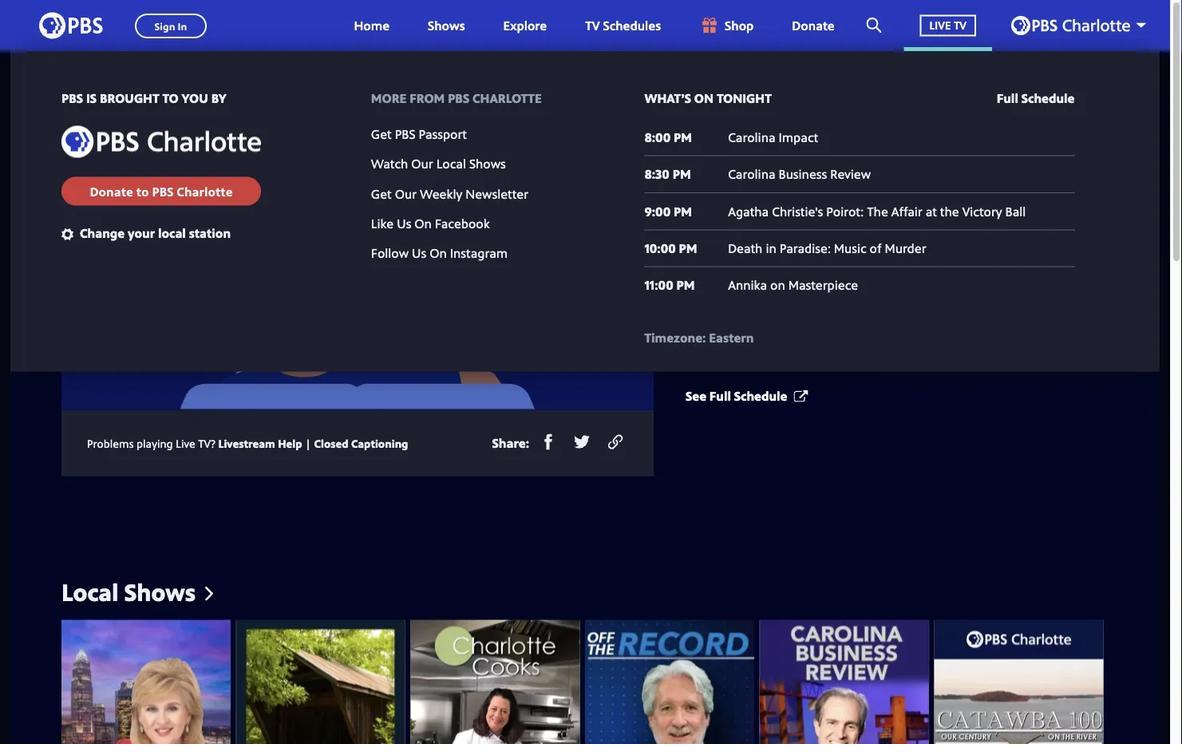 Task type: vqa. For each thing, say whether or not it's contained in the screenshot.
bottommost the –
no



Task type: describe. For each thing, give the bounding box(es) containing it.
tv?
[[198, 436, 216, 451]]

9:00
[[645, 202, 671, 220]]

change
[[80, 224, 125, 241]]

watch our local shows link
[[371, 155, 506, 172]]

12:30
[[686, 278, 716, 296]]

see
[[686, 387, 707, 404]]

&
[[833, 206, 842, 223]]

1 vertical spatial the
[[918, 242, 937, 259]]

problems playing live tv? livestream help | closed captioning
[[87, 436, 409, 451]]

mr.
[[904, 206, 922, 223]]

adventure
[[824, 295, 883, 313]]

wonders
[[799, 242, 851, 259]]

what's on tonight
[[645, 89, 772, 106]]

8:30 pm
[[645, 165, 691, 183]]

trail of history image
[[236, 620, 406, 744]]

charlotte for more from pbs charlotte
[[473, 89, 542, 106]]

pm for 11:00 pm
[[677, 276, 695, 294]]

see full schedule
[[686, 387, 788, 404]]

more from pbs charlotte
[[371, 89, 542, 106]]

in
[[766, 239, 777, 257]]

10:00 pm
[[645, 239, 698, 257]]

feelings
[[850, 170, 897, 187]]

0 horizontal spatial schedule
[[735, 387, 788, 404]]

newsletter
[[466, 185, 529, 202]]

catawba 100: our century on the river image
[[935, 620, 1104, 744]]

agatha christie's poirot: the affair at the victory ball
[[729, 202, 1027, 220]]

nature cat: the nature nap dilemma; captain nature cat's wild river adventure
[[763, 278, 1102, 313]]

0 horizontal spatial live
[[176, 436, 195, 451]]

1 horizontal spatial pbs charlotte image
[[1012, 16, 1131, 35]]

our for watch
[[412, 155, 434, 172]]

shop
[[725, 17, 754, 34]]

0 vertical spatial the
[[941, 202, 960, 220]]

get pbs passport link
[[371, 125, 467, 142]]

your
[[128, 224, 155, 241]]

review
[[831, 165, 872, 183]]

get pbs passport
[[371, 125, 467, 142]]

live for live tv
[[930, 18, 952, 33]]

at
[[926, 202, 938, 220]]

timezone: eastern
[[645, 329, 754, 346]]

eastern
[[709, 329, 754, 346]]

pm for 8:30 pm
[[673, 165, 691, 183]]

tapir
[[1011, 242, 1038, 259]]

us for like
[[397, 215, 412, 232]]

poirot:
[[827, 202, 864, 220]]

closed
[[314, 436, 349, 451]]

from
[[410, 89, 445, 106]]

carolina business review
[[729, 165, 872, 183]]

charlotte cooks image
[[411, 620, 580, 744]]

12:30 pm
[[686, 278, 737, 296]]

pinkalicious
[[763, 206, 830, 223]]

get our weekly newsletter link
[[371, 185, 529, 202]]

weekly
[[420, 185, 463, 202]]

1 vertical spatial livestream
[[219, 436, 275, 451]]

get for get pbs passport
[[371, 125, 392, 142]]

business
[[779, 165, 828, 183]]

carolina impact
[[729, 128, 819, 146]]

local shows link
[[62, 576, 213, 608]]

facebook
[[435, 215, 490, 232]]

10:00
[[645, 239, 676, 257]]

like us on facebook link
[[371, 215, 490, 232]]

11:00 for 11:00 am
[[686, 170, 715, 187]]

get our weekly newsletter
[[371, 185, 529, 202]]

like
[[371, 215, 394, 232]]

dilemma;
[[926, 278, 981, 296]]

agatha
[[729, 202, 769, 220]]

tv schedules
[[586, 17, 661, 34]]

pm for 10:00 pm
[[679, 239, 698, 257]]

1 horizontal spatial tv
[[954, 18, 967, 33]]

explore
[[504, 17, 547, 34]]

wild
[[763, 295, 790, 313]]

is
[[86, 89, 97, 106]]

playing
[[137, 436, 173, 451]]

2 nature from the left
[[856, 278, 896, 296]]

pbs up watch
[[395, 125, 416, 142]]

captain
[[985, 278, 1029, 296]]

help
[[278, 436, 302, 451]]

schedule inside "link"
[[1022, 89, 1075, 106]]

full schedule
[[998, 89, 1075, 106]]

1 nature from the left
[[763, 278, 803, 296]]

home
[[354, 17, 390, 34]]

nap
[[899, 278, 923, 296]]

tv schedules link
[[570, 0, 677, 51]]

like us on facebook
[[371, 215, 490, 232]]

livestream help link
[[219, 436, 302, 451]]

the inside the nature cat: the nature nap dilemma; captain nature cat's wild river adventure
[[832, 278, 853, 296]]

donkey
[[763, 170, 806, 187]]

0 vertical spatial livestream
[[843, 115, 965, 148]]

hodie:
[[809, 170, 847, 187]]

you
[[182, 89, 208, 106]]

what's
[[645, 89, 692, 106]]

annika on masterpiece
[[729, 276, 859, 294]]

1 vertical spatial local
[[62, 576, 119, 608]]

adios
[[1069, 242, 1101, 259]]

pbs is brought to you by
[[62, 89, 227, 106]]

cloudy
[[1009, 170, 1048, 187]]

shop link
[[684, 0, 770, 51]]

river
[[793, 295, 821, 313]]

station
[[189, 224, 231, 241]]

problems
[[87, 436, 134, 451]]

annika
[[729, 276, 768, 294]]

carolina business review image
[[760, 620, 929, 744]]

on
[[695, 89, 714, 106]]

paradise:
[[780, 239, 831, 257]]

3 nature from the left
[[1032, 278, 1072, 296]]

instagram
[[450, 245, 508, 262]]

12:00
[[686, 242, 717, 259]]



Task type: locate. For each thing, give the bounding box(es) containing it.
carolina for carolina business review
[[729, 165, 776, 183]]

livestream right 'tv?'
[[219, 436, 275, 451]]

our down get pbs passport link
[[412, 155, 434, 172]]

pbs up change your local station
[[152, 182, 174, 200]]

1 horizontal spatial local
[[437, 155, 466, 172]]

1 vertical spatial the
[[832, 278, 853, 296]]

charlotte up carolina business review
[[732, 115, 838, 148]]

the right cat:
[[832, 278, 853, 296]]

0 vertical spatial the
[[868, 202, 889, 220]]

0 vertical spatial our
[[412, 155, 434, 172]]

11:00 up 11:30 on the right of page
[[686, 170, 715, 187]]

live tv link
[[905, 0, 993, 51]]

2 get from the top
[[371, 185, 392, 202]]

am up the "agatha" at the top of page
[[718, 170, 737, 187]]

live left 'tv?'
[[176, 436, 195, 451]]

pm right 8:30
[[673, 165, 691, 183]]

1 vertical spatial live
[[694, 78, 732, 104]]

0 vertical spatial us
[[397, 215, 412, 232]]

0 vertical spatial on
[[415, 215, 432, 232]]

by
[[211, 89, 227, 106]]

1 vertical spatial pbs charlotte image
[[62, 126, 261, 158]]

on for facebook
[[415, 215, 432, 232]]

pbs left is
[[62, 89, 83, 106]]

pbs image
[[39, 8, 103, 44]]

death
[[729, 239, 763, 257]]

search image
[[867, 18, 882, 33]]

pbs down on
[[686, 115, 727, 148]]

0 horizontal spatial 11:00
[[645, 276, 674, 294]]

birds;
[[940, 242, 971, 259]]

schedule
[[1022, 89, 1075, 106], [735, 387, 788, 404]]

pm right "10:00"
[[679, 239, 698, 257]]

pet
[[1056, 206, 1074, 223]]

timezone:
[[645, 329, 706, 346]]

0 vertical spatial full
[[998, 89, 1019, 106]]

pm right 12:00
[[720, 242, 738, 259]]

am for 11:30 am
[[717, 206, 736, 223]]

1 vertical spatial carolina
[[729, 165, 776, 183]]

music
[[835, 239, 867, 257]]

off the record image
[[585, 620, 755, 744]]

1 horizontal spatial schedule
[[1022, 89, 1075, 106]]

charlotte up "station"
[[177, 182, 233, 200]]

the
[[868, 202, 889, 220], [832, 278, 853, 296]]

0 vertical spatial donate
[[793, 17, 835, 34]]

1 vertical spatial us
[[412, 245, 427, 262]]

full inside "link"
[[998, 89, 1019, 106]]

1 vertical spatial full
[[710, 387, 732, 404]]

day
[[1052, 170, 1073, 187]]

facebook image
[[541, 434, 557, 450]]

us right follow
[[412, 245, 427, 262]]

carolina
[[729, 128, 776, 146], [729, 165, 776, 183]]

pm for 8:00 pm
[[674, 128, 692, 146]]

pm right 9:00 on the right of the page
[[674, 202, 692, 220]]

donkey hodie: feelings detectives; clyde's cloudy day
[[763, 170, 1073, 187]]

the right the feed
[[918, 242, 937, 259]]

senor
[[974, 242, 1007, 259]]

0 horizontal spatial full
[[710, 387, 732, 404]]

8:00
[[645, 128, 671, 146]]

to left "you" at the top of page
[[163, 89, 179, 106]]

11:00 pm
[[645, 276, 695, 294]]

donate
[[793, 17, 835, 34], [90, 182, 133, 200]]

0 horizontal spatial pbs charlotte image
[[62, 126, 261, 158]]

0 vertical spatial carolina
[[729, 128, 776, 146]]

full
[[998, 89, 1019, 106], [710, 387, 732, 404]]

twitter image
[[574, 434, 590, 450]]

affair
[[892, 202, 923, 220]]

11:00 am
[[686, 170, 737, 187]]

watch our local shows
[[371, 155, 506, 172]]

cat:
[[806, 278, 828, 296]]

1 vertical spatial charlotte
[[732, 115, 838, 148]]

local
[[158, 224, 186, 241]]

0 vertical spatial 11:00
[[686, 170, 715, 187]]

0 horizontal spatial charlotte
[[177, 182, 233, 200]]

0 vertical spatial live
[[930, 18, 952, 33]]

2 vertical spatial live
[[176, 436, 195, 451]]

nature left cat:
[[763, 278, 803, 296]]

1 horizontal spatial the
[[941, 202, 960, 220]]

us right like
[[397, 215, 412, 232]]

11:00 down "10:00"
[[645, 276, 674, 294]]

live right what's
[[694, 78, 732, 104]]

pm right 12:30
[[719, 278, 737, 296]]

1 horizontal spatial livestream
[[843, 115, 965, 148]]

pm right 8:00
[[674, 128, 692, 146]]

says
[[1041, 242, 1066, 259]]

0 vertical spatial am
[[718, 170, 737, 187]]

pm for 9:00 pm
[[674, 202, 692, 220]]

the left affair
[[868, 202, 889, 220]]

0 horizontal spatial nature
[[763, 278, 803, 296]]

9:00 pm
[[645, 202, 692, 220]]

1 vertical spatial to
[[136, 182, 149, 200]]

1 horizontal spatial donate
[[793, 17, 835, 34]]

the right 'at'
[[941, 202, 960, 220]]

1 horizontal spatial to
[[163, 89, 179, 106]]

us for follow
[[412, 245, 427, 262]]

watch
[[371, 155, 408, 172]]

cat's
[[1075, 278, 1102, 296]]

2 vertical spatial charlotte
[[177, 182, 233, 200]]

0 horizontal spatial us
[[397, 215, 412, 232]]

charlotte
[[473, 89, 542, 106], [732, 115, 838, 148], [177, 182, 233, 200]]

2 carolina from the top
[[729, 165, 776, 183]]

shows
[[428, 17, 465, 34], [470, 155, 506, 172], [124, 576, 196, 608]]

1 vertical spatial 11:00
[[645, 276, 674, 294]]

0 vertical spatial get
[[371, 125, 392, 142]]

1 horizontal spatial charlotte
[[473, 89, 542, 106]]

nature left nap
[[856, 278, 896, 296]]

0 horizontal spatial the
[[832, 278, 853, 296]]

1 vertical spatial our
[[395, 185, 417, 202]]

on up follow us on instagram
[[415, 215, 432, 232]]

pbs right from
[[448, 89, 470, 106]]

1 horizontal spatial us
[[412, 245, 427, 262]]

to up 'your'
[[136, 182, 149, 200]]

0 vertical spatial shows
[[428, 17, 465, 34]]

passport
[[419, 125, 467, 142]]

local shows
[[62, 576, 196, 608]]

0 vertical spatial schedule
[[1022, 89, 1075, 106]]

on down like us on facebook link
[[430, 245, 447, 262]]

pm for 12:00 pm
[[720, 242, 738, 259]]

donate left search image
[[793, 17, 835, 34]]

2 horizontal spatial live
[[930, 18, 952, 33]]

get up watch
[[371, 125, 392, 142]]

detectives;
[[901, 170, 963, 187]]

1 vertical spatial on
[[430, 245, 447, 262]]

0 vertical spatial charlotte
[[473, 89, 542, 106]]

carolina impact image
[[62, 620, 231, 744]]

pbs charlotte image
[[1012, 16, 1131, 35], [62, 126, 261, 158]]

death in paradise: music of murder
[[729, 239, 927, 257]]

am right 11:30 on the right of page
[[717, 206, 736, 223]]

1 vertical spatial am
[[717, 206, 736, 223]]

1 vertical spatial shows
[[470, 155, 506, 172]]

nature down says
[[1032, 278, 1072, 296]]

closed captioning link
[[314, 436, 409, 451]]

pm for 12:30 pm
[[719, 278, 737, 296]]

carolina up the "agatha" at the top of page
[[729, 165, 776, 183]]

livestream up 'donkey hodie: feelings detectives; clyde's cloudy day'
[[843, 115, 965, 148]]

2 horizontal spatial nature
[[1032, 278, 1072, 296]]

0 vertical spatial to
[[163, 89, 179, 106]]

schedules
[[603, 17, 661, 34]]

murder
[[885, 239, 927, 257]]

on
[[415, 215, 432, 232], [430, 245, 447, 262]]

am
[[718, 170, 737, 187], [717, 206, 736, 223]]

1 horizontal spatial the
[[868, 202, 889, 220]]

brought
[[100, 89, 159, 106]]

2 vertical spatial shows
[[124, 576, 196, 608]]

get for get our weekly newsletter
[[371, 185, 392, 202]]

carolina down 'tonight' in the top right of the page
[[729, 128, 776, 146]]

12:00 pm
[[686, 242, 738, 259]]

our for get
[[395, 185, 417, 202]]

pm
[[674, 128, 692, 146], [673, 165, 691, 183], [674, 202, 692, 220], [679, 239, 698, 257], [720, 242, 738, 259], [677, 276, 695, 294], [719, 278, 737, 296]]

2 horizontal spatial charlotte
[[732, 115, 838, 148]]

explore link
[[488, 0, 563, 51]]

follow us on instagram
[[371, 245, 508, 262]]

shows link
[[412, 0, 481, 51]]

1 horizontal spatial live
[[694, 78, 732, 104]]

am for 11:00 am
[[718, 170, 737, 187]]

follow
[[371, 245, 409, 262]]

get up like
[[371, 185, 392, 202]]

follow us on instagram link
[[371, 245, 508, 262]]

elinor
[[763, 242, 796, 259]]

live for live
[[694, 78, 732, 104]]

1 horizontal spatial 11:00
[[686, 170, 715, 187]]

0 horizontal spatial shows
[[124, 576, 196, 608]]

live right search image
[[930, 18, 952, 33]]

donate for donate to pbs charlotte
[[90, 182, 133, 200]]

1 horizontal spatial full
[[998, 89, 1019, 106]]

0 horizontal spatial livestream
[[219, 436, 275, 451]]

pinkapurrfect
[[976, 206, 1053, 223]]

more
[[371, 89, 407, 106]]

1 horizontal spatial nature
[[856, 278, 896, 296]]

our down watch
[[395, 185, 417, 202]]

of
[[870, 239, 882, 257]]

clyde's
[[966, 170, 1006, 187]]

1 get from the top
[[371, 125, 392, 142]]

1 carolina from the top
[[729, 128, 776, 146]]

ball
[[1006, 202, 1027, 220]]

11:00 for 11:00 pm
[[645, 276, 674, 294]]

0 vertical spatial pbs charlotte image
[[1012, 16, 1131, 35]]

elinor wonders why: feed the birds; senor tapir says adios
[[763, 242, 1101, 259]]

carolina for carolina impact
[[729, 128, 776, 146]]

pm down 12:00
[[677, 276, 695, 294]]

0 vertical spatial local
[[437, 155, 466, 172]]

1 vertical spatial donate
[[90, 182, 133, 200]]

donate up change at the top left of page
[[90, 182, 133, 200]]

live tv
[[930, 18, 967, 33]]

on for instagram
[[430, 245, 447, 262]]

victory
[[963, 202, 1003, 220]]

1 horizontal spatial shows
[[428, 17, 465, 34]]

charlotte for donate to pbs charlotte
[[177, 182, 233, 200]]

charlotte down explore 'link'
[[473, 89, 542, 106]]

0 horizontal spatial to
[[136, 182, 149, 200]]

captioning
[[351, 436, 409, 451]]

2 horizontal spatial shows
[[470, 155, 506, 172]]

8:00 pm
[[645, 128, 692, 146]]

0 horizontal spatial local
[[62, 576, 119, 608]]

change your local station button
[[62, 224, 231, 242]]

|
[[305, 436, 312, 451]]

pinkalicious & peterrific: mr. socko; a pinkapurrfect pet
[[763, 206, 1074, 223]]

socko;
[[925, 206, 962, 223]]

1 vertical spatial get
[[371, 185, 392, 202]]

donate for donate
[[793, 17, 835, 34]]

1 vertical spatial schedule
[[735, 387, 788, 404]]

11:30
[[686, 206, 714, 223]]

pbs
[[62, 89, 83, 106], [448, 89, 470, 106], [686, 115, 727, 148], [395, 125, 416, 142], [152, 182, 174, 200]]

0 horizontal spatial donate
[[90, 182, 133, 200]]

a
[[965, 206, 973, 223]]

0 horizontal spatial tv
[[586, 17, 600, 34]]

0 horizontal spatial the
[[918, 242, 937, 259]]



